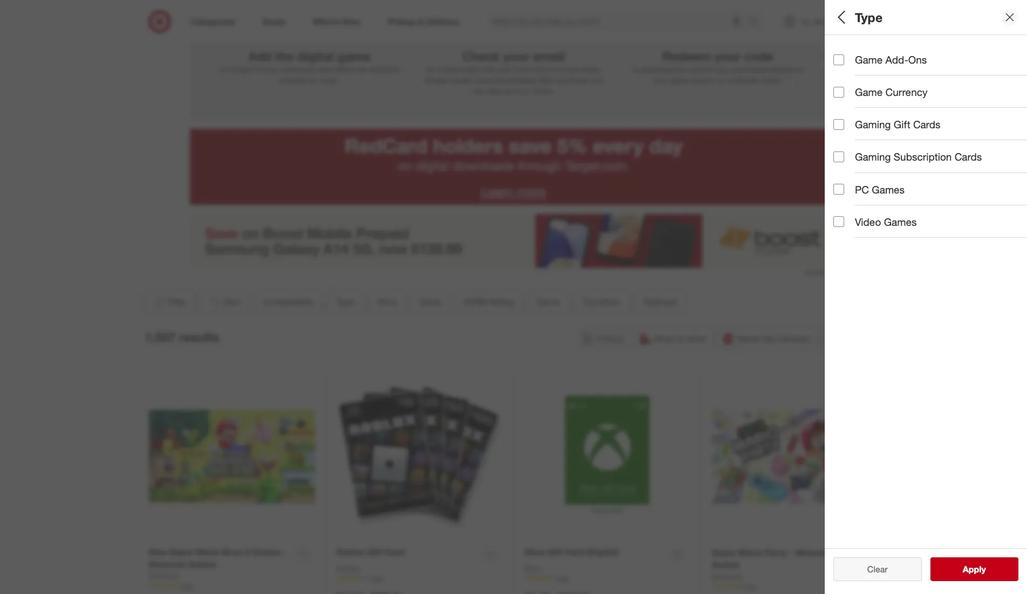 Task type: vqa. For each thing, say whether or not it's contained in the screenshot.
gift related to Roblox
yes



Task type: locate. For each thing, give the bounding box(es) containing it.
cards for gaming gift cards
[[914, 118, 941, 131]]

holders
[[433, 134, 503, 158]]

1 horizontal spatial download
[[642, 65, 675, 74]]

the right follow
[[356, 65, 367, 74]]

save
[[509, 134, 552, 158]]

0 horizontal spatial and
[[319, 65, 332, 74]]

2 card from the left
[[565, 547, 585, 558]]

gaming for gaming gift cards
[[855, 118, 891, 131]]

1 horizontal spatial price
[[834, 122, 859, 134]]

or inside "redeem your code to download the content you purchased directly to your game system or computer. enjoy!"
[[718, 75, 724, 85]]

clear inside button
[[868, 565, 888, 575]]

esrb rating inside all filters dialog
[[834, 197, 897, 210]]

0 vertical spatial price
[[834, 122, 859, 134]]

1 download from the left
[[443, 65, 477, 74]]

to inside check your email for a download code and instructions on next steps. emails usually arrive immediately after purchase, but can take up to 4+ hours.
[[514, 86, 521, 95]]

ons
[[909, 53, 927, 66]]

2 game from the top
[[855, 86, 883, 98]]

add
[[248, 49, 272, 64]]

gaming subscription cards
[[855, 151, 982, 163]]

0 horizontal spatial esrb rating button
[[455, 290, 523, 314]]

download down 'redeem'
[[642, 65, 675, 74]]

or
[[219, 65, 226, 74], [718, 75, 724, 85]]

genre inside all filters dialog
[[834, 235, 863, 248]]

game up follow
[[338, 49, 371, 64]]

mario inside new super mario bros u deluxe - nintendo switch
[[196, 547, 220, 558]]

email
[[533, 49, 565, 64]]

1 content from the left
[[228, 65, 254, 74]]

results inside button
[[970, 565, 998, 575]]

0 horizontal spatial or
[[219, 65, 226, 74]]

the down 'redeem'
[[677, 65, 688, 74]]

1 gaming from the top
[[855, 118, 891, 131]]

download
[[443, 65, 477, 74], [642, 65, 675, 74]]

esrb rating
[[834, 197, 897, 210], [464, 297, 514, 308]]

genre down video games option
[[834, 235, 863, 248]]

0 vertical spatial esrb rating
[[834, 197, 897, 210]]

sort
[[224, 297, 240, 308]]

- right deluxe
[[283, 547, 287, 558]]

compatibility inside all filters dialog
[[834, 46, 899, 59]]

1 horizontal spatial esrb rating button
[[834, 186, 1028, 224]]

subscription
[[894, 151, 952, 163]]

type button
[[834, 73, 1028, 111], [327, 290, 364, 314]]

0 vertical spatial type
[[855, 10, 883, 25]]

gift inside roblox gift card link
[[368, 547, 382, 558]]

1 horizontal spatial super
[[712, 548, 737, 559]]

results right see on the right of the page
[[970, 565, 998, 575]]

rating inside all filters dialog
[[865, 197, 897, 210]]

content down 'add'
[[228, 65, 254, 74]]

xbox up the xbox link
[[524, 547, 545, 558]]

roblox down roblox gift card link
[[337, 564, 360, 574]]

digital up cart on the left top of the page
[[298, 49, 334, 64]]

online
[[281, 65, 302, 74]]

super
[[169, 547, 194, 558], [712, 548, 737, 559]]

nintendo link down new
[[149, 571, 180, 582]]

0 horizontal spatial digital
[[298, 49, 334, 64]]

game left system
[[670, 75, 689, 85]]

0 horizontal spatial rating
[[489, 297, 514, 308]]

0 vertical spatial esrb rating button
[[834, 186, 1028, 224]]

1 vertical spatial code
[[479, 65, 496, 74]]

card left (digital)
[[565, 547, 585, 558]]

gaming right gaming gift cards checkbox
[[855, 118, 891, 131]]

deals button
[[834, 148, 1028, 186], [411, 290, 451, 314]]

0 horizontal spatial mario
[[196, 547, 220, 558]]

results
[[179, 330, 219, 345], [970, 565, 998, 575]]

1 horizontal spatial and
[[498, 65, 511, 74]]

esrb rating button
[[834, 186, 1028, 224], [455, 290, 523, 314]]

1 vertical spatial game
[[855, 86, 883, 98]]

xbox link
[[524, 564, 542, 575]]

gaming up pc games
[[855, 151, 891, 163]]

0 horizontal spatial cards
[[914, 118, 941, 131]]

1 xbox from the top
[[524, 547, 545, 558]]

to inside add the digital game or content to your online cart and follow the checkout process as usual.
[[256, 65, 262, 74]]

0 vertical spatial digital
[[298, 49, 334, 64]]

super inside the 'super mario party - nintendo switch'
[[712, 548, 737, 559]]

2 download from the left
[[642, 65, 675, 74]]

game for game currency
[[855, 86, 883, 98]]

gaming for gaming subscription cards
[[855, 151, 891, 163]]

1 and from the left
[[319, 65, 332, 74]]

card up 1387 link
[[385, 547, 405, 558]]

0 vertical spatial game
[[338, 49, 371, 64]]

2 horizontal spatial gift
[[894, 118, 911, 131]]

1 vertical spatial or
[[718, 75, 724, 85]]

1 horizontal spatial deals
[[834, 160, 861, 172]]

1 horizontal spatial the
[[356, 65, 367, 74]]

on
[[554, 65, 563, 74], [398, 158, 412, 174]]

nintendo
[[796, 548, 833, 559], [149, 560, 186, 570], [149, 572, 180, 581], [712, 572, 743, 582]]

2 vertical spatial type
[[336, 297, 355, 308]]

1 clear from the left
[[862, 565, 883, 575]]

0 horizontal spatial compatibility
[[263, 297, 314, 308]]

take
[[487, 86, 502, 95]]

1 horizontal spatial or
[[718, 75, 724, 85]]

0 vertical spatial price button
[[834, 111, 1028, 148]]

clear for clear all
[[862, 565, 883, 575]]

roblox up roblox link
[[337, 547, 365, 558]]

games
[[872, 183, 905, 196], [884, 216, 917, 228]]

0 horizontal spatial esrb rating
[[464, 297, 514, 308]]

1 vertical spatial esrb
[[464, 297, 487, 308]]

xbox down xbox gift card (digital) link
[[524, 564, 542, 574]]

super right new
[[169, 547, 194, 558]]

roblox for roblox gift card
[[337, 547, 365, 558]]

to right directly
[[797, 65, 803, 74]]

genre left condition button at the right
[[537, 297, 561, 308]]

1 roblox from the top
[[337, 547, 365, 558]]

code up arrive
[[479, 65, 496, 74]]

1 horizontal spatial genre button
[[834, 224, 1028, 262]]

content up system
[[690, 65, 716, 74]]

1 horizontal spatial switch
[[712, 560, 740, 571]]

learn
[[482, 184, 513, 200]]

roblox link
[[337, 564, 360, 575]]

0 horizontal spatial nintendo link
[[149, 571, 180, 582]]

nintendo link
[[149, 571, 180, 582], [712, 572, 743, 583]]

0 horizontal spatial download
[[443, 65, 477, 74]]

your down 'add'
[[265, 65, 279, 74]]

1 vertical spatial price
[[377, 297, 397, 308]]

shop
[[655, 333, 675, 344]]

gift up 526
[[548, 547, 562, 558]]

cards for gaming subscription cards
[[955, 151, 982, 163]]

1 vertical spatial deals button
[[411, 290, 451, 314]]

games for video games
[[884, 216, 917, 228]]

2 and from the left
[[498, 65, 511, 74]]

1 horizontal spatial content
[[690, 65, 716, 74]]

your down 'redeem'
[[654, 75, 668, 85]]

1 vertical spatial esrb rating button
[[455, 290, 523, 314]]

to right "up"
[[514, 86, 521, 95]]

1 horizontal spatial rating
[[865, 197, 897, 210]]

your up you
[[715, 49, 741, 64]]

1 horizontal spatial compatibility
[[834, 46, 899, 59]]

digital down holders at the top of page
[[415, 158, 449, 174]]

0 horizontal spatial -
[[283, 547, 287, 558]]

2 gaming from the top
[[855, 151, 891, 163]]

apply
[[963, 565, 986, 575]]

0 horizontal spatial type button
[[327, 290, 364, 314]]

code inside "redeem your code to download the content you purchased directly to your game system or computer. enjoy!"
[[744, 49, 774, 64]]

game right the game currency checkbox
[[855, 86, 883, 98]]

xbox
[[524, 547, 545, 558], [524, 564, 542, 574]]

clear inside button
[[862, 565, 883, 575]]

all
[[834, 10, 849, 25]]

type inside all filters dialog
[[834, 84, 857, 96]]

1 horizontal spatial results
[[970, 565, 998, 575]]

0 horizontal spatial compatibility button
[[254, 290, 323, 314]]

roblox gift card link
[[337, 547, 405, 559]]

1 vertical spatial cards
[[955, 151, 982, 163]]

same day delivery
[[737, 333, 810, 344]]

549 link
[[149, 582, 315, 592]]

add-
[[886, 53, 909, 66]]

- inside the 'super mario party - nintendo switch'
[[790, 548, 793, 559]]

0 horizontal spatial genre button
[[528, 290, 570, 314]]

1 vertical spatial type button
[[327, 290, 364, 314]]

0 horizontal spatial gift
[[368, 547, 382, 558]]

pc
[[855, 183, 869, 196]]

1 vertical spatial type
[[834, 84, 857, 96]]

super left party
[[712, 548, 737, 559]]

0 horizontal spatial game
[[338, 49, 371, 64]]

xbox gift card (digital) link
[[524, 547, 619, 559]]

esrb
[[834, 197, 862, 210], [464, 297, 487, 308]]

gift inside xbox gift card (digital) link
[[548, 547, 562, 558]]

0 vertical spatial on
[[554, 65, 563, 74]]

and up 'immediately'
[[498, 65, 511, 74]]

xbox gift card (digital)
[[524, 547, 619, 558]]

through
[[518, 158, 562, 174]]

2 horizontal spatial the
[[677, 65, 688, 74]]

genre button
[[834, 224, 1028, 262], [528, 290, 570, 314]]

1 vertical spatial genre button
[[528, 290, 570, 314]]

0 vertical spatial gaming
[[855, 118, 891, 131]]

1 horizontal spatial -
[[790, 548, 793, 559]]

game left add-
[[855, 53, 883, 66]]

and inside check your email for a download code and instructions on next steps. emails usually arrive immediately after purchase, but can take up to 4+ hours.
[[498, 65, 511, 74]]

a
[[437, 65, 441, 74]]

super mario party - nintendo switch
[[712, 548, 833, 571]]

featured button
[[634, 290, 687, 314]]

games right pc
[[872, 183, 905, 196]]

Gaming Subscription Cards checkbox
[[834, 152, 845, 162]]

price button
[[834, 111, 1028, 148], [368, 290, 406, 314]]

0 vertical spatial compatibility button
[[834, 35, 1028, 73]]

1 game from the top
[[855, 53, 883, 66]]

0 vertical spatial rating
[[865, 197, 897, 210]]

0 horizontal spatial price button
[[368, 290, 406, 314]]

and up usual.
[[319, 65, 332, 74]]

Include out of stock checkbox
[[834, 423, 845, 434]]

deals
[[834, 160, 861, 172], [420, 297, 441, 308]]

redeem
[[663, 49, 711, 64]]

you
[[718, 65, 730, 74]]

compatibility button
[[834, 35, 1028, 73], [254, 290, 323, 314]]

roblox
[[337, 547, 365, 558], [337, 564, 360, 574]]

all
[[885, 565, 894, 575]]

delivery
[[779, 333, 810, 344]]

0 horizontal spatial results
[[179, 330, 219, 345]]

new super mario bros u deluxe - nintendo switch image
[[149, 374, 315, 540], [149, 374, 315, 540]]

1 horizontal spatial gift
[[548, 547, 562, 558]]

1 horizontal spatial esrb rating
[[834, 197, 897, 210]]

mario left party
[[739, 548, 763, 559]]

download up usually
[[443, 65, 477, 74]]

the up online
[[275, 49, 294, 64]]

gift down currency
[[894, 118, 911, 131]]

1 horizontal spatial genre
[[834, 235, 863, 248]]

0 vertical spatial roblox
[[337, 547, 365, 558]]

0 vertical spatial or
[[219, 65, 226, 74]]

deluxe
[[253, 547, 281, 558]]

0 vertical spatial game
[[855, 53, 883, 66]]

0 vertical spatial games
[[872, 183, 905, 196]]

filter button
[[145, 290, 195, 314]]

mario inside the 'super mario party - nintendo switch'
[[739, 548, 763, 559]]

purchased
[[732, 65, 768, 74]]

type dialog
[[825, 0, 1028, 595]]

1 vertical spatial games
[[884, 216, 917, 228]]

nintendo link down the 'super mario party - nintendo switch'
[[712, 572, 743, 583]]

1 horizontal spatial nintendo link
[[712, 572, 743, 583]]

0 vertical spatial esrb
[[834, 197, 862, 210]]

1 vertical spatial results
[[970, 565, 998, 575]]

super inside new super mario bros u deluxe - nintendo switch
[[169, 547, 194, 558]]

3
[[714, 9, 723, 29]]

gift up '1387' on the left of page
[[368, 547, 382, 558]]

rating
[[865, 197, 897, 210], [489, 297, 514, 308]]

mario
[[196, 547, 220, 558], [739, 548, 763, 559]]

digital
[[298, 49, 334, 64], [415, 158, 449, 174]]

2 roblox from the top
[[337, 564, 360, 574]]

0 horizontal spatial deals
[[420, 297, 441, 308]]

2 content from the left
[[690, 65, 716, 74]]

1 card from the left
[[385, 547, 405, 558]]

your up instructions
[[504, 49, 530, 64]]

1 vertical spatial game
[[670, 75, 689, 85]]

xbox gift card (digital) image
[[524, 374, 691, 540], [524, 374, 691, 540]]

1 horizontal spatial on
[[554, 65, 563, 74]]

0 horizontal spatial super
[[169, 547, 194, 558]]

-
[[283, 547, 287, 558], [790, 548, 793, 559]]

gaming gift cards
[[855, 118, 941, 131]]

instructions
[[513, 65, 552, 74]]

- right party
[[790, 548, 793, 559]]

the
[[275, 49, 294, 64], [356, 65, 367, 74], [677, 65, 688, 74]]

mario left 'bros'
[[196, 547, 220, 558]]

price
[[834, 122, 859, 134], [377, 297, 397, 308]]

code up purchased
[[744, 49, 774, 64]]

gift inside type dialog
[[894, 118, 911, 131]]

nintendo link for new super mario bros u deluxe - nintendo switch
[[149, 571, 180, 582]]

1 vertical spatial on
[[398, 158, 412, 174]]

1 horizontal spatial code
[[744, 49, 774, 64]]

0 vertical spatial code
[[744, 49, 774, 64]]

0 vertical spatial deals button
[[834, 148, 1028, 186]]

games right video
[[884, 216, 917, 228]]

to down 'add'
[[256, 65, 262, 74]]

super mario party - nintendo switch image
[[712, 374, 879, 541], [712, 374, 879, 541]]

advertisement region
[[190, 214, 838, 268]]

in
[[677, 333, 684, 344]]

redcard holders save 5% every day
[[345, 134, 683, 158]]

1 horizontal spatial esrb
[[834, 197, 862, 210]]

results right 1,557
[[179, 330, 219, 345]]

549
[[182, 583, 193, 591]]

card for roblox
[[385, 547, 405, 558]]

1 horizontal spatial game
[[670, 75, 689, 85]]

1 horizontal spatial mario
[[739, 548, 763, 559]]

0 horizontal spatial price
[[377, 297, 397, 308]]

1 horizontal spatial compatibility button
[[834, 35, 1028, 73]]

filters
[[852, 10, 886, 25]]

cards right subscription
[[955, 151, 982, 163]]

0 horizontal spatial code
[[479, 65, 496, 74]]

0 vertical spatial type button
[[834, 73, 1028, 111]]

on down redcard
[[398, 158, 412, 174]]

0 horizontal spatial switch
[[188, 560, 216, 570]]

0 vertical spatial results
[[179, 330, 219, 345]]

cards up subscription
[[914, 118, 941, 131]]

2 xbox from the top
[[524, 564, 542, 574]]

compatibility
[[834, 46, 899, 59], [263, 297, 314, 308]]

steps.
[[581, 65, 602, 74]]

on left the next
[[554, 65, 563, 74]]

download inside "redeem your code to download the content you purchased directly to your game system or computer. enjoy!"
[[642, 65, 675, 74]]

1 horizontal spatial cards
[[955, 151, 982, 163]]

0 horizontal spatial card
[[385, 547, 405, 558]]

1387
[[370, 575, 384, 583]]

sponsored
[[806, 269, 838, 277]]

price inside all filters dialog
[[834, 122, 859, 134]]

xbox inside xbox gift card (digital) link
[[524, 547, 545, 558]]

2 clear from the left
[[868, 565, 888, 575]]



Task type: describe. For each thing, give the bounding box(es) containing it.
after
[[539, 75, 554, 85]]

apply button
[[931, 558, 1019, 582]]

xbox for xbox gift card (digital)
[[524, 547, 545, 558]]

store
[[687, 333, 706, 344]]

1,557
[[145, 330, 176, 345]]

all filters dialog
[[825, 0, 1028, 595]]

nintendo link for super mario party - nintendo switch
[[712, 572, 743, 583]]

process
[[280, 75, 307, 85]]

1 vertical spatial rating
[[489, 297, 514, 308]]

sort button
[[199, 290, 249, 314]]

game for game add-ons
[[855, 53, 883, 66]]

Game Add-Ons checkbox
[[834, 54, 845, 65]]

all filters
[[834, 10, 886, 25]]

add the digital game or content to your online cart and follow the checkout process as usual.
[[219, 49, 400, 85]]

enjoy!
[[762, 75, 783, 85]]

game inside add the digital game or content to your online cart and follow the checkout process as usual.
[[338, 49, 371, 64]]

same
[[737, 333, 760, 344]]

condition button
[[574, 290, 630, 314]]

0 horizontal spatial esrb
[[464, 297, 487, 308]]

results for see results
[[970, 565, 998, 575]]

emails
[[425, 75, 447, 85]]

nintendo inside the 'super mario party - nintendo switch'
[[796, 548, 833, 559]]

redeem your code to download the content you purchased directly to your game system or computer. enjoy!
[[633, 49, 803, 85]]

pickup
[[597, 333, 623, 344]]

304 link
[[712, 583, 879, 592]]

results for 1,557 results
[[179, 330, 219, 345]]

super mario party - nintendo switch link
[[712, 547, 854, 572]]

roblox gift card image
[[337, 374, 503, 540]]

on inside check your email for a download code and instructions on next steps. emails usually arrive immediately after purchase, but can take up to 4+ hours.
[[554, 65, 563, 74]]

search
[[744, 17, 770, 28]]

new super mario bros u deluxe - nintendo switch link
[[149, 547, 290, 571]]

your inside check your email for a download code and instructions on next steps. emails usually arrive immediately after purchase, but can take up to 4+ hours.
[[504, 49, 530, 64]]

downloads
[[453, 158, 515, 174]]

games for pc games
[[872, 183, 905, 196]]

0 vertical spatial genre button
[[834, 224, 1028, 262]]

search button
[[744, 10, 770, 36]]

learn more
[[482, 184, 546, 200]]

1,557 results
[[145, 330, 219, 345]]

gift for gaming
[[894, 118, 911, 131]]

day
[[649, 134, 683, 158]]

see results button
[[931, 558, 1019, 582]]

arrive
[[475, 75, 494, 85]]

next
[[565, 65, 579, 74]]

cart
[[304, 65, 317, 74]]

bros
[[222, 547, 242, 558]]

1 horizontal spatial type button
[[834, 73, 1028, 111]]

4+
[[523, 86, 532, 95]]

and inside add the digital game or content to your online cart and follow the checkout process as usual.
[[319, 65, 332, 74]]

redcard
[[345, 134, 428, 158]]

video games
[[855, 216, 917, 228]]

card for xbox
[[565, 547, 585, 558]]

video
[[855, 216, 882, 228]]

0 horizontal spatial deals button
[[411, 290, 451, 314]]

- inside new super mario bros u deluxe - nintendo switch
[[283, 547, 287, 558]]

gift for xbox
[[548, 547, 562, 558]]

your inside add the digital game or content to your online cart and follow the checkout process as usual.
[[265, 65, 279, 74]]

esrb inside all filters dialog
[[834, 197, 862, 210]]

pc games
[[855, 183, 905, 196]]

roblox for roblox
[[337, 564, 360, 574]]

or inside add the digital game or content to your online cart and follow the checkout process as usual.
[[219, 65, 226, 74]]

code inside check your email for a download code and instructions on next steps. emails usually arrive immediately after purchase, but can take up to 4+ hours.
[[479, 65, 496, 74]]

switch inside the 'super mario party - nintendo switch'
[[712, 560, 740, 571]]

shop in store
[[655, 333, 706, 344]]

1387 link
[[337, 575, 503, 584]]

content inside add the digital game or content to your online cart and follow the checkout process as usual.
[[228, 65, 254, 74]]

What can we help you find? suggestions appear below search field
[[486, 10, 752, 33]]

(digital)
[[587, 547, 619, 558]]

check
[[462, 49, 500, 64]]

1
[[305, 9, 314, 29]]

clear button
[[834, 558, 922, 582]]

clear all
[[862, 565, 894, 575]]

304
[[746, 583, 756, 591]]

usual.
[[319, 75, 339, 85]]

deals inside all filters dialog
[[834, 160, 861, 172]]

esrb rating button inside all filters dialog
[[834, 186, 1028, 224]]

game add-ons
[[855, 53, 927, 66]]

system
[[691, 75, 716, 85]]

1 vertical spatial esrb rating
[[464, 297, 514, 308]]

for
[[426, 65, 435, 74]]

Game Currency checkbox
[[834, 87, 845, 98]]

PC Games checkbox
[[834, 184, 845, 195]]

party
[[765, 548, 787, 559]]

526 link
[[524, 575, 691, 584]]

same day delivery button
[[717, 327, 817, 351]]

0 horizontal spatial the
[[275, 49, 294, 64]]

switch inside new super mario bros u deluxe - nintendo switch
[[188, 560, 216, 570]]

gift for roblox
[[368, 547, 382, 558]]

new
[[149, 547, 167, 558]]

u
[[244, 547, 250, 558]]

to right steps.
[[633, 65, 640, 74]]

new super mario bros u deluxe - nintendo switch
[[149, 547, 287, 570]]

checkout
[[369, 65, 400, 74]]

2
[[509, 9, 518, 29]]

0 horizontal spatial on
[[398, 158, 412, 174]]

type inside dialog
[[855, 10, 883, 25]]

shop in store button
[[635, 327, 713, 351]]

1 vertical spatial compatibility
[[263, 297, 314, 308]]

Gaming Gift Cards checkbox
[[834, 119, 845, 130]]

target.com.
[[565, 158, 630, 174]]

game currency
[[855, 86, 928, 98]]

clear for clear
[[868, 565, 888, 575]]

as
[[309, 75, 317, 85]]

Video Games checkbox
[[834, 217, 845, 227]]

1 horizontal spatial price button
[[834, 111, 1028, 148]]

1 vertical spatial genre
[[537, 297, 561, 308]]

content inside "redeem your code to download the content you purchased directly to your game system or computer. enjoy!"
[[690, 65, 716, 74]]

1 vertical spatial compatibility button
[[254, 290, 323, 314]]

computer.
[[727, 75, 760, 85]]

xbox for xbox
[[524, 564, 542, 574]]

see
[[952, 565, 967, 575]]

526
[[558, 575, 569, 583]]

digital inside add the digital game or content to your online cart and follow the checkout process as usual.
[[298, 49, 334, 64]]

1 vertical spatial digital
[[415, 158, 449, 174]]

currency
[[886, 86, 928, 98]]

see results
[[952, 565, 998, 575]]

can
[[473, 86, 485, 95]]

the inside "redeem your code to download the content you purchased directly to your game system or computer. enjoy!"
[[677, 65, 688, 74]]

download inside check your email for a download code and instructions on next steps. emails usually arrive immediately after purchase, but can take up to 4+ hours.
[[443, 65, 477, 74]]

5%
[[557, 134, 587, 158]]

roblox gift card
[[337, 547, 405, 558]]

more
[[517, 184, 546, 200]]

condition
[[583, 297, 621, 308]]

game inside "redeem your code to download the content you purchased directly to your game system or computer. enjoy!"
[[670, 75, 689, 85]]

up
[[504, 86, 512, 95]]

directly
[[770, 65, 795, 74]]

usually
[[449, 75, 473, 85]]

day
[[762, 333, 777, 344]]

nintendo inside new super mario bros u deluxe - nintendo switch
[[149, 560, 186, 570]]



